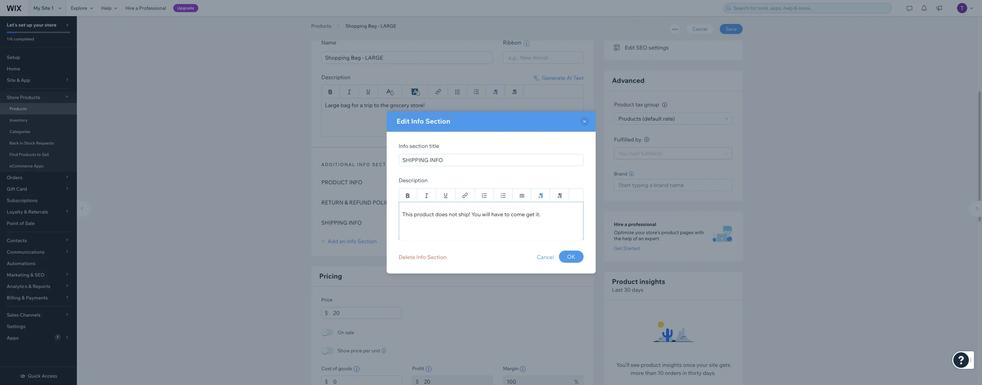 Task type: vqa. For each thing, say whether or not it's contained in the screenshot.
Analyze Traffic
no



Task type: locate. For each thing, give the bounding box(es) containing it.
seo
[[637, 44, 648, 51]]

info tooltip image right profit on the left of the page
[[426, 367, 432, 373]]

info tooltip image right by
[[645, 137, 650, 143]]

fulfilled by
[[615, 136, 642, 143]]

in right back
[[20, 141, 23, 146]]

ecommerce apps link
[[0, 161, 77, 172]]

cancel button left save in the top of the page
[[687, 24, 714, 34]]

hire up optimize
[[615, 222, 624, 228]]

product up the than
[[641, 362, 661, 369]]

product inside false text field
[[414, 211, 434, 218]]

edit down grocery in the top left of the page
[[397, 117, 410, 126]]

0 vertical spatial description
[[322, 74, 351, 80]]

product for tax
[[615, 101, 635, 108]]

8"
[[428, 179, 434, 186]]

insights up 'days'
[[640, 278, 666, 286]]

to inside text box
[[374, 102, 379, 108]]

product up 30
[[613, 278, 638, 286]]

info
[[349, 179, 363, 186], [349, 219, 362, 226]]

1 vertical spatial info tooltip image
[[520, 367, 526, 373]]

an left expert.
[[639, 236, 644, 242]]

2 horizontal spatial of
[[634, 236, 638, 242]]

products right store
[[20, 94, 40, 101]]

section
[[426, 117, 451, 126], [358, 238, 377, 245], [428, 254, 447, 261]]

store products button
[[0, 92, 77, 103]]

help
[[623, 236, 633, 242]]

product inside "product insights last 30 days"
[[613, 278, 638, 286]]

1 vertical spatial insights
[[663, 362, 682, 369]]

2 vertical spatial of
[[333, 366, 337, 372]]

than
[[646, 370, 657, 377]]

hire a professional
[[615, 222, 657, 228]]

access
[[42, 374, 57, 380]]

categories link
[[0, 126, 77, 138]]

shipping
[[322, 219, 348, 226]]

the for help
[[615, 236, 622, 242]]

0 vertical spatial edit
[[625, 44, 635, 51]]

refunds
[[426, 199, 451, 206]]

section right delete
[[428, 254, 447, 261]]

hire right help button
[[125, 5, 135, 11]]

in inside you'll see product insights once your site gets more than 10 orders in thirty days.
[[683, 370, 688, 377]]

edit inside button
[[625, 44, 635, 51]]

professional
[[629, 222, 657, 228]]

insights up orders
[[663, 362, 682, 369]]

the inside text box
[[381, 102, 389, 108]]

12" x 8" bag  cotton  natural flavors
[[416, 179, 503, 186]]

Select box search field
[[509, 52, 579, 63]]

of inside point of sale link
[[19, 221, 24, 227]]

0 horizontal spatial products link
[[0, 103, 77, 115]]

1 vertical spatial you
[[472, 211, 481, 218]]

1 vertical spatial in
[[683, 370, 688, 377]]

once
[[684, 362, 696, 369]]

0 horizontal spatial of
[[19, 221, 24, 227]]

you
[[619, 150, 628, 157], [472, 211, 481, 218]]

for
[[352, 102, 359, 108]]

0 horizontal spatial in
[[20, 141, 23, 146]]

1 vertical spatial product
[[613, 278, 638, 286]]

of right help
[[634, 236, 638, 242]]

sale
[[346, 330, 354, 336]]

1 horizontal spatial a
[[360, 102, 363, 108]]

ecommerce apps
[[9, 164, 44, 169]]

a for hire a professional
[[136, 5, 138, 11]]

products link up 'name' on the top left
[[308, 23, 335, 29]]

edit for edit seo settings
[[625, 44, 635, 51]]

shopping
[[346, 23, 367, 29]]

0 horizontal spatial edit
[[397, 117, 410, 126]]

settings link
[[0, 321, 77, 333]]

your right up at the top
[[33, 22, 44, 28]]

add an info section link
[[322, 238, 377, 245]]

0 vertical spatial info tooltip image
[[663, 103, 668, 108]]

1 vertical spatial a
[[360, 102, 363, 108]]

edit for edit info section
[[397, 117, 410, 126]]

of right "cost"
[[333, 366, 337, 372]]

product
[[659, 31, 679, 37], [414, 211, 434, 218], [662, 230, 679, 236], [641, 362, 661, 369]]

your up thirty
[[697, 362, 708, 369]]

edit left seo
[[625, 44, 635, 51]]

0 horizontal spatial info
[[340, 22, 353, 27]]

1 horizontal spatial info
[[357, 162, 371, 167]]

hire a professional
[[125, 5, 166, 11]]

info tooltip image for fulfilled by
[[645, 137, 650, 143]]

let's set up your store
[[7, 22, 56, 28]]

0 horizontal spatial the
[[381, 102, 389, 108]]

hire for hire a professional
[[125, 5, 135, 11]]

0 vertical spatial product
[[615, 101, 635, 108]]

0 vertical spatial section
[[426, 117, 451, 126]]

home link
[[0, 63, 77, 75]]

site
[[710, 362, 719, 369]]

2 vertical spatial section
[[428, 254, 447, 261]]

0 horizontal spatial hire
[[125, 5, 135, 11]]

0 horizontal spatial info tooltip image
[[520, 367, 526, 373]]

to left sell
[[37, 152, 41, 157]]

1 vertical spatial info
[[357, 162, 371, 167]]

0 vertical spatial info
[[340, 22, 353, 27]]

products (default rate)
[[619, 115, 675, 122]]

30
[[624, 287, 631, 294]]

product left pages
[[662, 230, 679, 236]]

2 horizontal spatial your
[[697, 362, 708, 369]]

description left 8"
[[399, 177, 428, 184]]

1 horizontal spatial hire
[[615, 222, 624, 228]]

your down professional
[[636, 230, 645, 236]]

2 vertical spatial to
[[505, 211, 510, 218]]

1 horizontal spatial cancel button
[[687, 24, 714, 34]]

product down no
[[414, 211, 434, 218]]

section inside button
[[428, 254, 447, 261]]

your inside 'optimize your store's product pages with the help of an expert.'
[[636, 230, 645, 236]]

ribbon
[[503, 39, 523, 46]]

of
[[19, 221, 24, 227], [634, 236, 638, 242], [333, 366, 337, 372]]

Search for tools, apps, help & more... field
[[732, 3, 890, 13]]

settings
[[649, 44, 669, 51]]

sidebar element
[[0, 16, 77, 386]]

0 vertical spatial info
[[349, 179, 363, 186]]

store products
[[7, 94, 40, 101]]

have
[[492, 211, 504, 218]]

0 vertical spatial to
[[374, 102, 379, 108]]

1 vertical spatial section
[[358, 238, 377, 245]]

1 horizontal spatial the
[[615, 236, 622, 242]]

the left grocery in the top left of the page
[[381, 102, 389, 108]]

0 horizontal spatial description
[[322, 74, 351, 80]]

info up add an info section
[[349, 219, 362, 226]]

you left will
[[472, 211, 481, 218]]

info tooltip image right goods
[[354, 367, 360, 373]]

you left (self
[[619, 150, 628, 157]]

to inside false text field
[[505, 211, 510, 218]]

the inside 'optimize your store's product pages with the help of an expert.'
[[615, 236, 622, 242]]

0 vertical spatial your
[[33, 22, 44, 28]]

1 horizontal spatial description
[[399, 177, 428, 184]]

an
[[639, 236, 644, 242], [340, 238, 346, 245]]

1 vertical spatial cancel
[[537, 254, 554, 261]]

product
[[322, 179, 348, 186]]

1 vertical spatial edit
[[397, 117, 410, 126]]

add
[[328, 238, 338, 245]]

products link down "store products" at the top
[[0, 103, 77, 115]]

info tooltip image right the "group"
[[663, 103, 668, 108]]

0 horizontal spatial info tooltip image
[[354, 367, 360, 373]]

0 vertical spatial of
[[19, 221, 24, 227]]

section for edit info section
[[426, 117, 451, 126]]

store!
[[411, 102, 425, 108]]

product left tax
[[615, 101, 635, 108]]

to
[[374, 102, 379, 108], [37, 152, 41, 157], [505, 211, 510, 218]]

the left help
[[615, 236, 622, 242]]

save
[[726, 26, 737, 32]]

0 horizontal spatial a
[[136, 5, 138, 11]]

your inside sidebar element
[[33, 22, 44, 28]]

1 horizontal spatial info tooltip image
[[663, 103, 668, 108]]

in down once
[[683, 370, 688, 377]]

0 horizontal spatial you
[[472, 211, 481, 218]]

goods
[[338, 366, 352, 372]]

1 horizontal spatial an
[[639, 236, 644, 242]]

back in stock requests
[[9, 141, 54, 146]]

delete info section
[[399, 254, 447, 261]]

advanced
[[613, 76, 645, 85]]

cancel left save in the top of the page
[[693, 26, 708, 32]]

to right have
[[505, 211, 510, 218]]

an right the "add"
[[340, 238, 346, 245]]

0 vertical spatial hire
[[125, 5, 135, 11]]

to inside "link"
[[37, 152, 41, 157]]

products up the ecommerce apps
[[19, 152, 36, 157]]

info
[[411, 117, 424, 126], [399, 143, 409, 149], [347, 238, 357, 245], [417, 254, 426, 261]]

fulfilled
[[615, 136, 635, 143]]

form
[[74, 0, 983, 386]]

1 horizontal spatial you
[[619, 150, 628, 157]]

$ down price
[[325, 310, 328, 317]]

info section title
[[399, 143, 439, 149]]

optimize your store's product pages with the help of an expert.
[[615, 230, 705, 242]]

None text field
[[334, 307, 402, 319], [424, 376, 493, 386], [503, 376, 571, 386], [334, 307, 402, 319], [424, 376, 493, 386], [503, 376, 571, 386]]

1 vertical spatial your
[[636, 230, 645, 236]]

price
[[351, 348, 362, 354]]

2 vertical spatial your
[[697, 362, 708, 369]]

requests
[[36, 141, 54, 146]]

point
[[7, 221, 18, 227]]

large
[[381, 23, 397, 29]]

insights inside "product insights last 30 days"
[[640, 278, 666, 286]]

cancel button left 'ok'
[[537, 251, 554, 264]]

1 horizontal spatial info tooltip image
[[426, 367, 432, 373]]

cancel button
[[687, 24, 714, 34], [537, 251, 554, 264]]

quick access
[[28, 374, 57, 380]]

1 vertical spatial info
[[349, 219, 362, 226]]

(default
[[643, 115, 662, 122]]

section for delete info section
[[428, 254, 447, 261]]

hire inside "link"
[[125, 5, 135, 11]]

1 vertical spatial hire
[[615, 222, 624, 228]]

a inside "link"
[[136, 5, 138, 11]]

natural
[[466, 179, 485, 186]]

info for additional
[[357, 162, 371, 167]]

settings
[[7, 324, 25, 330]]

product right this
[[659, 31, 679, 37]]

10
[[658, 370, 664, 377]]

cancel left 'ok'
[[537, 254, 554, 261]]

large bag for a trip to the grocery store!
[[325, 102, 425, 108]]

1 horizontal spatial of
[[333, 366, 337, 372]]

product for insights
[[613, 278, 638, 286]]

a up optimize
[[625, 222, 628, 228]]

categories
[[9, 129, 30, 134]]

in
[[20, 141, 23, 146], [683, 370, 688, 377]]

to right trip
[[374, 102, 379, 108]]

orders
[[665, 370, 682, 377]]

point of sale
[[7, 221, 35, 227]]

info down additional info sections
[[349, 179, 363, 186]]

section up "title"
[[426, 117, 451, 126]]

1 vertical spatial cancel button
[[537, 251, 554, 264]]

info right basic
[[340, 22, 353, 27]]

1 horizontal spatial edit
[[625, 44, 635, 51]]

2 horizontal spatial info tooltip image
[[645, 137, 650, 143]]

bag
[[341, 102, 351, 108]]

product inside button
[[659, 31, 679, 37]]

None text field
[[334, 376, 402, 386]]

0 vertical spatial the
[[381, 102, 389, 108]]

0 vertical spatial cancel
[[693, 26, 708, 32]]

info tooltip image
[[645, 137, 650, 143], [354, 367, 360, 373], [426, 367, 432, 373]]

a left professional
[[136, 5, 138, 11]]

%
[[575, 379, 579, 385]]

info tooltip image right margin
[[520, 367, 526, 373]]

2 horizontal spatial to
[[505, 211, 510, 218]]

product tax group
[[615, 101, 661, 108]]

info down store!
[[411, 117, 424, 126]]

0 horizontal spatial to
[[37, 152, 41, 157]]

a for hire a professional
[[625, 222, 628, 228]]

info left sections
[[357, 162, 371, 167]]

0 horizontal spatial your
[[33, 22, 44, 28]]

the for grocery
[[381, 102, 389, 108]]

site
[[41, 5, 50, 11]]

1 vertical spatial to
[[37, 152, 41, 157]]

1 horizontal spatial your
[[636, 230, 645, 236]]

products down product tax group
[[619, 115, 642, 122]]

info right delete
[[417, 254, 426, 261]]

this
[[403, 211, 413, 218]]

group
[[645, 101, 660, 108]]

section down shipping info on the left bottom
[[358, 238, 377, 245]]

bag
[[435, 179, 446, 186]]

description up large
[[322, 74, 351, 80]]

0 vertical spatial you
[[619, 150, 628, 157]]

1 vertical spatial the
[[615, 236, 622, 242]]

2 vertical spatial a
[[625, 222, 628, 228]]

1 horizontal spatial to
[[374, 102, 379, 108]]

info tooltip image
[[663, 103, 668, 108], [520, 367, 526, 373]]

products inside store products dropdown button
[[20, 94, 40, 101]]

a
[[136, 5, 138, 11], [360, 102, 363, 108], [625, 222, 628, 228]]

0 vertical spatial in
[[20, 141, 23, 146]]

1 vertical spatial of
[[634, 236, 638, 242]]

products inside find products to sell "link"
[[19, 152, 36, 157]]

$ down profit on the left of the page
[[416, 379, 419, 385]]

set
[[18, 22, 25, 28]]

0 vertical spatial a
[[136, 5, 138, 11]]

subscriptions
[[7, 198, 38, 204]]

2 horizontal spatial a
[[625, 222, 628, 228]]

1 horizontal spatial products link
[[308, 23, 335, 29]]

info for basic
[[340, 22, 353, 27]]

0 vertical spatial insights
[[640, 278, 666, 286]]

info for shipping info
[[349, 219, 362, 226]]

info tooltip image for profit
[[426, 367, 432, 373]]

a right for
[[360, 102, 363, 108]]

1 horizontal spatial in
[[683, 370, 688, 377]]

of left sale on the bottom of page
[[19, 221, 24, 227]]

of inside 'optimize your store's product pages with the help of an expert.'
[[634, 236, 638, 242]]

seo settings image
[[615, 45, 621, 51]]

cotton
[[448, 179, 465, 186]]

0 vertical spatial products link
[[308, 23, 335, 29]]

no
[[416, 199, 424, 206]]



Task type: describe. For each thing, give the bounding box(es) containing it.
sale
[[25, 221, 35, 227]]

grocery
[[390, 102, 410, 108]]

of for goods
[[333, 366, 337, 372]]

get
[[615, 246, 623, 252]]

e.g., Tech Specs text field
[[399, 154, 584, 166]]

in inside sidebar element
[[20, 141, 23, 146]]

stock
[[24, 141, 35, 146]]

info right the "add"
[[347, 238, 357, 245]]

setup
[[7, 54, 20, 60]]

quick access button
[[20, 374, 57, 380]]

get started
[[615, 246, 640, 252]]

hire a professional link
[[121, 0, 170, 16]]

show price per unit
[[338, 348, 380, 354]]

store
[[7, 94, 19, 101]]

point of sale link
[[0, 218, 77, 229]]

delete
[[399, 254, 415, 261]]

Start typing a brand name field
[[617, 180, 731, 191]]

this
[[648, 31, 657, 37]]

margin
[[503, 366, 519, 372]]

0 vertical spatial cancel button
[[687, 24, 714, 34]]

policy
[[373, 199, 393, 206]]

return & refund policy
[[322, 199, 393, 206]]

section
[[410, 143, 428, 149]]

save button
[[720, 24, 743, 34]]

on sale
[[338, 330, 354, 336]]

Add a product name text field
[[322, 51, 493, 64]]

generate ai text
[[542, 74, 584, 81]]

pages
[[681, 230, 694, 236]]

0 horizontal spatial cancel button
[[537, 251, 554, 264]]

additional
[[322, 162, 356, 167]]

1 vertical spatial description
[[399, 177, 428, 184]]

cost of goods
[[322, 366, 352, 372]]

ai
[[567, 74, 572, 81]]

store's
[[647, 230, 661, 236]]

-
[[378, 23, 380, 29]]

on
[[338, 330, 344, 336]]

sections
[[373, 162, 400, 167]]

optimize
[[615, 230, 635, 236]]

trip
[[364, 102, 373, 108]]

info inside button
[[417, 254, 426, 261]]

unit
[[372, 348, 380, 354]]

false text field
[[322, 98, 584, 137]]

false text field
[[399, 202, 584, 241]]

products up 'name' on the top left
[[311, 23, 331, 29]]

text
[[574, 74, 584, 81]]

product inside you'll see product insights once your site gets more than 10 orders in thirty days.
[[641, 362, 661, 369]]

large
[[325, 102, 340, 108]]

explore
[[71, 5, 87, 11]]

1 horizontal spatial cancel
[[693, 26, 708, 32]]

subscriptions link
[[0, 195, 77, 206]]

promote this product button
[[615, 29, 679, 39]]

see
[[631, 362, 640, 369]]

fulfilled)
[[641, 150, 662, 157]]

days
[[632, 287, 644, 294]]

gets
[[720, 362, 731, 369]]

hire for hire a professional
[[615, 222, 624, 228]]

0 horizontal spatial an
[[340, 238, 346, 245]]

tax
[[636, 101, 643, 108]]

get
[[526, 211, 535, 218]]

add an info section
[[327, 238, 377, 245]]

this product does not ship! you will have to come get it.
[[403, 211, 541, 218]]

edit seo settings button
[[615, 43, 669, 52]]

inventory
[[9, 118, 28, 123]]

promote this product
[[625, 31, 679, 37]]

info left section
[[399, 143, 409, 149]]

basic info
[[322, 22, 353, 27]]

of for sale
[[19, 221, 24, 227]]

automations link
[[0, 258, 77, 270]]

by
[[636, 136, 642, 143]]

create
[[625, 17, 642, 24]]

$ for %
[[416, 379, 419, 385]]

show
[[338, 348, 350, 354]]

an inside 'optimize your store's product pages with the help of an expert.'
[[639, 236, 644, 242]]

your inside you'll see product insights once your site gets more than 10 orders in thirty days.
[[697, 362, 708, 369]]

inventory link
[[0, 115, 77, 126]]

home
[[7, 66, 20, 72]]

back in stock requests link
[[0, 138, 77, 149]]

coupon
[[643, 17, 662, 24]]

1 vertical spatial products link
[[0, 103, 77, 115]]

help button
[[97, 0, 121, 16]]

1/6 completed
[[7, 36, 34, 42]]

a inside text box
[[360, 102, 363, 108]]

refund
[[350, 199, 372, 206]]

product inside 'optimize your store's product pages with the help of an expert.'
[[662, 230, 679, 236]]

0 horizontal spatial cancel
[[537, 254, 554, 261]]

professional
[[139, 5, 166, 11]]

upgrade button
[[173, 4, 198, 12]]

rate)
[[664, 115, 675, 122]]

products up inventory
[[9, 106, 27, 111]]

$ for on sale
[[325, 310, 328, 317]]

last
[[613, 287, 623, 294]]

1/6
[[7, 36, 13, 42]]

find products to sell
[[9, 152, 49, 157]]

x
[[425, 179, 427, 186]]

brand
[[615, 171, 628, 177]]

pricing
[[320, 272, 342, 281]]

my site 1
[[33, 5, 54, 11]]

does
[[436, 211, 448, 218]]

promote coupon image
[[615, 18, 621, 24]]

$ down "cost"
[[325, 379, 328, 385]]

back
[[9, 141, 19, 146]]

1
[[51, 5, 54, 11]]

insights inside you'll see product insights once your site gets more than 10 orders in thirty days.
[[663, 362, 682, 369]]

generate
[[542, 74, 566, 81]]

you inside false text field
[[472, 211, 481, 218]]

get started link
[[615, 246, 640, 252]]

form containing advanced
[[74, 0, 983, 386]]

no refunds
[[416, 199, 451, 206]]

up
[[26, 22, 32, 28]]

it.
[[536, 211, 541, 218]]

info tooltip image for cost of goods
[[354, 367, 360, 373]]

ok
[[568, 254, 576, 260]]

more
[[631, 370, 644, 377]]

info for product info
[[349, 179, 363, 186]]



